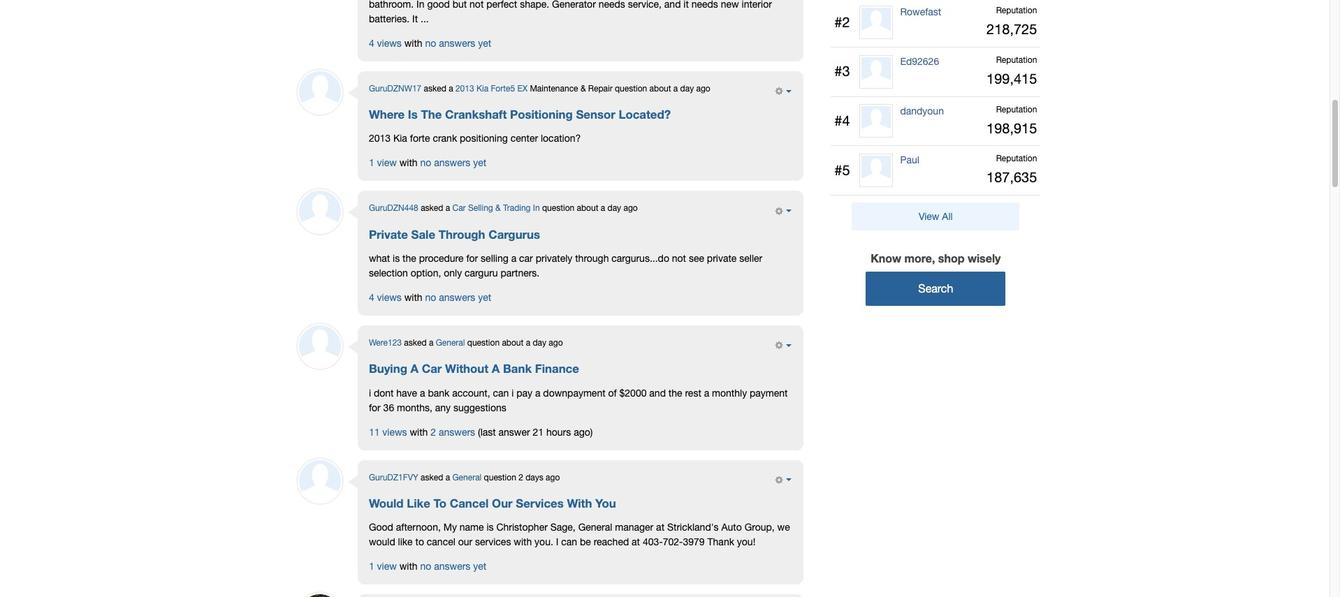 Task type: describe. For each thing, give the bounding box(es) containing it.
reputation for 187,635
[[996, 154, 1037, 164]]

702-
[[663, 537, 683, 548]]

2 answers link
[[431, 427, 475, 438]]

you.
[[535, 537, 553, 548]]

4 views link for no answers yet link on top of 2013 kia forte5 ex link
[[369, 38, 402, 49]]

what
[[369, 253, 390, 264]]

1 view link for would
[[369, 561, 397, 572]]

gurudznw17 asked a 2013 kia forte5 ex maintenance & repair             question             about a day ago
[[369, 84, 710, 94]]

thank
[[707, 537, 734, 548]]

#5
[[835, 162, 850, 178]]

yet for cancel
[[473, 561, 486, 572]]

21
[[533, 427, 544, 438]]

months,
[[397, 402, 432, 413]]

private
[[707, 253, 737, 264]]

sensor
[[576, 108, 615, 122]]

privately
[[536, 253, 572, 264]]

2 horizontal spatial day
[[680, 84, 694, 94]]

1 vertical spatial 2
[[519, 473, 523, 482]]

with for to no answers yet link
[[399, 561, 418, 572]]

asked for the
[[424, 84, 446, 94]]

(last
[[478, 427, 496, 438]]

general for cancel
[[452, 473, 482, 482]]

1 horizontal spatial 2013
[[456, 84, 474, 94]]

sale
[[411, 228, 435, 242]]

1 for where
[[369, 158, 374, 169]]

answer
[[499, 427, 530, 438]]

3979
[[683, 537, 705, 548]]

#3
[[835, 63, 850, 79]]

car
[[519, 253, 533, 264]]

403-
[[643, 537, 663, 548]]

reputation for 198,915
[[996, 105, 1037, 114]]

good
[[369, 522, 393, 533]]

sage,
[[550, 522, 576, 533]]

question right in
[[542, 204, 575, 213]]

view all link
[[852, 203, 1020, 231]]

bank
[[503, 362, 532, 376]]

general for without
[[436, 338, 465, 348]]

1 horizontal spatial at
[[656, 522, 665, 533]]

suggestions
[[453, 402, 506, 413]]

ed92626
[[900, 56, 939, 67]]

views for no answers yet link on top of 2013 kia forte5 ex link
[[377, 38, 402, 49]]

asked for through
[[421, 204, 443, 213]]

buying a car without a bank finance link
[[369, 362, 579, 376]]

crankshaft
[[445, 108, 507, 122]]

our
[[492, 497, 513, 511]]

paul
[[900, 155, 919, 166]]

no answers yet link for to
[[420, 561, 486, 572]]

1 view link for where
[[369, 158, 397, 169]]

is inside what is the procedure for selling a car privately through cargurus...do not see private seller selection option, only carguru partners.
[[393, 253, 400, 264]]

search
[[918, 282, 953, 295]]

no answers yet link for the
[[420, 158, 486, 169]]

were123 link
[[369, 338, 402, 348]]

positioning
[[510, 108, 573, 122]]

days
[[526, 473, 543, 482]]

2 i from the left
[[512, 387, 514, 399]]

answers for to
[[434, 561, 470, 572]]

partners.
[[501, 268, 540, 279]]

selling
[[481, 253, 509, 264]]

afternoon,
[[396, 522, 441, 533]]

services
[[516, 497, 564, 511]]

my
[[443, 522, 457, 533]]

i
[[556, 537, 559, 548]]

187,635
[[987, 169, 1037, 185]]

the inside what is the procedure for selling a car privately through cargurus...do not see private seller selection option, only carguru partners.
[[403, 253, 416, 264]]

question up "located?"
[[615, 84, 647, 94]]

198,915
[[987, 120, 1037, 136]]

reputation 218,725
[[987, 6, 1037, 37]]

procedure
[[419, 253, 464, 264]]

would like to cancel our services with you link
[[369, 497, 616, 511]]

a inside what is the procedure for selling a car privately through cargurus...do not see private seller selection option, only carguru partners.
[[511, 253, 517, 264]]

for inside what is the procedure for selling a car privately through cargurus...do not see private seller selection option, only carguru partners.
[[466, 253, 478, 264]]

11 views link
[[369, 427, 407, 438]]

center
[[511, 133, 538, 144]]

hours
[[546, 427, 571, 438]]

asked for car
[[404, 338, 427, 348]]

gurudznw17 link
[[369, 84, 421, 94]]

selection
[[369, 268, 408, 279]]

rest
[[685, 387, 701, 399]]

manager
[[615, 522, 653, 533]]

good afternoon,  my name is christopher sage, general manager at strickland's auto group,  we would like to cancel our services with you. i can be reached at 403-702-3979 thank you!
[[369, 522, 790, 548]]

not
[[672, 253, 686, 264]]

11 views with 2 answers (last answer 21 hours ago)
[[369, 427, 593, 438]]

no for sale
[[425, 292, 436, 303]]

located?
[[619, 108, 671, 122]]

shop
[[938, 252, 965, 265]]

private sale through cargurus link
[[369, 228, 540, 242]]

monthly
[[712, 387, 747, 399]]

general link for without
[[436, 338, 465, 348]]

general inside the good afternoon,  my name is christopher sage, general manager at strickland's auto group,  we would like to cancel our services with you. i can be reached at 403-702-3979 thank you!
[[578, 522, 612, 533]]

account,
[[452, 387, 490, 399]]

cancel
[[427, 537, 455, 548]]

1 vertical spatial day
[[608, 204, 621, 213]]

the inside i dont have a bank account, can i pay a downpayment of $2000 and the rest a  monthly payment for 36 months, any suggestions
[[669, 387, 682, 399]]

see
[[689, 253, 704, 264]]

know more, shop wisely
[[871, 252, 1001, 265]]

no for like
[[420, 561, 431, 572]]

services
[[475, 537, 511, 548]]

answers for through
[[439, 292, 475, 303]]

dandyoun
[[900, 105, 944, 116]]

with for no answers yet link for through
[[404, 292, 422, 303]]

ago)
[[574, 427, 593, 438]]

cancel
[[450, 497, 489, 511]]

be
[[580, 537, 591, 548]]

1 vertical spatial 2013
[[369, 133, 391, 144]]

trading
[[503, 204, 531, 213]]

name
[[460, 522, 484, 533]]

gurudzn448 link
[[369, 204, 418, 213]]

group,
[[745, 522, 775, 533]]

were123 asked a general question             about a day ago
[[369, 338, 563, 348]]

is inside the good afternoon,  my name is christopher sage, general manager at strickland's auto group,  we would like to cancel our services with you. i can be reached at 403-702-3979 thank you!
[[487, 522, 494, 533]]

gurudz1fvy link
[[369, 473, 418, 482]]

christopher
[[496, 522, 548, 533]]

private sale through cargurus
[[369, 228, 540, 242]]

0 horizontal spatial at
[[632, 537, 640, 548]]

gurudzn448 asked a car selling & trading in question             about a day ago
[[369, 204, 638, 213]]

for inside i dont have a bank account, can i pay a downpayment of $2000 and the rest a  monthly payment for 36 months, any suggestions
[[369, 402, 381, 413]]



Task type: vqa. For each thing, say whether or not it's contained in the screenshot.
Help
no



Task type: locate. For each thing, give the bounding box(es) containing it.
view for would
[[377, 561, 397, 572]]

with up gurudznw17
[[404, 38, 422, 49]]

1 4 views with no answers yet from the top
[[369, 38, 491, 49]]

asked right were123 link
[[404, 338, 427, 348]]

like
[[407, 497, 430, 511]]

2 left 'days'
[[519, 473, 523, 482]]

answers up 2013 kia forte5 ex link
[[439, 38, 475, 49]]

no answers yet link down only
[[425, 292, 491, 303]]

2 down any
[[431, 427, 436, 438]]

4 up gurudznw17
[[369, 38, 374, 49]]

of
[[608, 387, 617, 399]]

2013 up crankshaft
[[456, 84, 474, 94]]

can left 'pay'
[[493, 387, 509, 399]]

1 vertical spatial view
[[377, 561, 397, 572]]

yet down positioning on the left top of the page
[[473, 158, 486, 169]]

0 vertical spatial 1 view with no answers yet
[[369, 158, 486, 169]]

general link up cancel
[[452, 473, 482, 482]]

can
[[493, 387, 509, 399], [561, 537, 577, 548]]

with
[[567, 497, 592, 511]]

36
[[383, 402, 394, 413]]

11
[[369, 427, 380, 438]]

1 vertical spatial about
[[577, 204, 598, 213]]

0 horizontal spatial i
[[369, 387, 371, 399]]

car
[[452, 204, 466, 213], [422, 362, 442, 376]]

reputation up '218,725' in the right of the page
[[996, 6, 1037, 16]]

1 vertical spatial 4
[[369, 292, 374, 303]]

view for where
[[377, 158, 397, 169]]

1 vertical spatial 4 views with no answers yet
[[369, 292, 491, 303]]

2 1 view link from the top
[[369, 561, 397, 572]]

answers down any
[[439, 427, 475, 438]]

reputation inside reputation 199,415
[[996, 55, 1037, 65]]

is up services
[[487, 522, 494, 533]]

0 vertical spatial view
[[377, 158, 397, 169]]

0 vertical spatial 1 view link
[[369, 158, 397, 169]]

1 horizontal spatial can
[[561, 537, 577, 548]]

1 horizontal spatial car
[[452, 204, 466, 213]]

know
[[871, 252, 901, 265]]

gurudz1fvy
[[369, 473, 418, 482]]

4 reputation from the top
[[996, 154, 1037, 164]]

reputation inside reputation 187,635
[[996, 154, 1037, 164]]

reputation for 199,415
[[996, 55, 1037, 65]]

1 view link
[[369, 158, 397, 169], [369, 561, 397, 572]]

no answers yet link for through
[[425, 292, 491, 303]]

1 vertical spatial can
[[561, 537, 577, 548]]

asked up the the
[[424, 84, 446, 94]]

& right selling
[[495, 204, 501, 213]]

with for the's no answers yet link
[[399, 158, 418, 169]]

1 1 from the top
[[369, 158, 374, 169]]

0 horizontal spatial kia
[[393, 133, 407, 144]]

0 vertical spatial can
[[493, 387, 509, 399]]

0 vertical spatial 2013
[[456, 84, 474, 94]]

where is the crankshaft positioning sensor located?
[[369, 108, 671, 122]]

reputation up "187,635"
[[996, 154, 1037, 164]]

0 horizontal spatial is
[[393, 253, 400, 264]]

2 vertical spatial day
[[533, 338, 546, 348]]

1 vertical spatial views
[[377, 292, 402, 303]]

1 1 view with no answers yet from the top
[[369, 158, 486, 169]]

2 view from the top
[[377, 561, 397, 572]]

answers down only
[[439, 292, 475, 303]]

2 4 views with no answers yet from the top
[[369, 292, 491, 303]]

1 vertical spatial for
[[369, 402, 381, 413]]

asked up the sale
[[421, 204, 443, 213]]

general up cancel
[[452, 473, 482, 482]]

0 vertical spatial kia
[[477, 84, 488, 94]]

$2000
[[619, 387, 647, 399]]

1 a from the left
[[411, 362, 419, 376]]

reputation for 218,725
[[996, 6, 1037, 16]]

answers
[[439, 38, 475, 49], [434, 158, 470, 169], [439, 292, 475, 303], [439, 427, 475, 438], [434, 561, 470, 572]]

yet up 2013 kia forte5 ex link
[[478, 38, 491, 49]]

0 vertical spatial views
[[377, 38, 402, 49]]

i left 'pay'
[[512, 387, 514, 399]]

2 1 from the top
[[369, 561, 374, 572]]

1 view with no answers yet for the
[[369, 158, 486, 169]]

1 horizontal spatial for
[[466, 253, 478, 264]]

private
[[369, 228, 408, 242]]

view
[[377, 158, 397, 169], [377, 561, 397, 572]]

in
[[533, 204, 540, 213]]

about up "located?"
[[650, 84, 671, 94]]

where is the crankshaft positioning sensor located? link
[[369, 108, 671, 122]]

no answers yet link down crank
[[420, 158, 486, 169]]

seller
[[739, 253, 762, 264]]

no answers yet link down 'our'
[[420, 561, 486, 572]]

1 view with no answers yet
[[369, 158, 486, 169], [369, 561, 486, 572]]

1 view with no answers yet down forte
[[369, 158, 486, 169]]

location?
[[541, 133, 581, 144]]

cargurus
[[489, 228, 540, 242]]

yet down services
[[473, 561, 486, 572]]

0 horizontal spatial a
[[411, 362, 419, 376]]

4 views link down "selection"
[[369, 292, 402, 303]]

1 up gurudzn448
[[369, 158, 374, 169]]

4 down "selection"
[[369, 292, 374, 303]]

2 1 view with no answers yet from the top
[[369, 561, 486, 572]]

with down like
[[399, 561, 418, 572]]

4
[[369, 38, 374, 49], [369, 292, 374, 303]]

1 1 view link from the top
[[369, 158, 397, 169]]

buying a car without a bank finance
[[369, 362, 579, 376]]

can inside the good afternoon,  my name is christopher sage, general manager at strickland's auto group,  we would like to cancel our services with you. i can be reached at 403-702-3979 thank you!
[[561, 537, 577, 548]]

answers down cancel
[[434, 561, 470, 572]]

1 view link down would
[[369, 561, 397, 572]]

carguru
[[465, 268, 498, 279]]

2 4 views link from the top
[[369, 292, 402, 303]]

ex
[[517, 84, 528, 94]]

1 horizontal spatial day
[[608, 204, 621, 213]]

views for no answers yet link for through
[[377, 292, 402, 303]]

1 vertical spatial is
[[487, 522, 494, 533]]

all
[[942, 211, 953, 222]]

1 vertical spatial the
[[669, 387, 682, 399]]

views
[[377, 38, 402, 49], [377, 292, 402, 303], [382, 427, 407, 438]]

1 4 views link from the top
[[369, 38, 402, 49]]

i dont have a bank account, can i pay a downpayment of $2000 and the rest a  monthly payment for 36 months, any suggestions
[[369, 387, 788, 413]]

1 horizontal spatial is
[[487, 522, 494, 533]]

0 horizontal spatial car
[[422, 362, 442, 376]]

reputation inside reputation 198,915
[[996, 105, 1037, 114]]

general up be
[[578, 522, 612, 533]]

0 horizontal spatial can
[[493, 387, 509, 399]]

option,
[[411, 268, 441, 279]]

car up the 'bank'
[[422, 362, 442, 376]]

1 horizontal spatial kia
[[477, 84, 488, 94]]

#4
[[835, 113, 850, 129]]

question
[[615, 84, 647, 94], [542, 204, 575, 213], [467, 338, 500, 348], [484, 473, 516, 482]]

no for is
[[420, 158, 431, 169]]

1 vertical spatial car
[[422, 362, 442, 376]]

no answers yet link up 2013 kia forte5 ex link
[[425, 38, 491, 49]]

yet
[[478, 38, 491, 49], [473, 158, 486, 169], [478, 292, 491, 303], [473, 561, 486, 572]]

no
[[425, 38, 436, 49], [420, 158, 431, 169], [425, 292, 436, 303], [420, 561, 431, 572]]

without
[[445, 362, 489, 376]]

i left dont
[[369, 387, 371, 399]]

0 horizontal spatial the
[[403, 253, 416, 264]]

2
[[431, 427, 436, 438], [519, 473, 523, 482]]

yet for cargurus
[[478, 292, 491, 303]]

would
[[369, 497, 404, 511]]

1 horizontal spatial 2
[[519, 473, 523, 482]]

0 vertical spatial about
[[650, 84, 671, 94]]

0 horizontal spatial for
[[369, 402, 381, 413]]

a
[[449, 84, 453, 94], [673, 84, 678, 94], [446, 204, 450, 213], [601, 204, 605, 213], [511, 253, 517, 264], [429, 338, 433, 348], [526, 338, 530, 348], [420, 387, 425, 399], [535, 387, 540, 399], [704, 387, 709, 399], [446, 473, 450, 482]]

is up "selection"
[[393, 253, 400, 264]]

reached
[[594, 537, 629, 548]]

about up bank at the bottom of page
[[502, 338, 524, 348]]

no answers yet link
[[425, 38, 491, 49], [420, 158, 486, 169], [425, 292, 491, 303], [420, 561, 486, 572]]

0 horizontal spatial about
[[502, 338, 524, 348]]

pay
[[517, 387, 532, 399]]

2 vertical spatial views
[[382, 427, 407, 438]]

views down "selection"
[[377, 292, 402, 303]]

1 4 from the top
[[369, 38, 374, 49]]

a
[[411, 362, 419, 376], [492, 362, 500, 376]]

cargurus...do
[[612, 253, 669, 264]]

0 vertical spatial day
[[680, 84, 694, 94]]

0 vertical spatial 4 views link
[[369, 38, 402, 49]]

a left bank at the bottom of page
[[492, 362, 500, 376]]

with down months,
[[410, 427, 428, 438]]

the up option,
[[403, 253, 416, 264]]

1 vertical spatial 1
[[369, 561, 374, 572]]

0 vertical spatial at
[[656, 522, 665, 533]]

to
[[415, 537, 424, 548]]

1 horizontal spatial a
[[492, 362, 500, 376]]

reputation 187,635
[[987, 154, 1037, 185]]

view up gurudzn448 link
[[377, 158, 397, 169]]

4 views with no answers yet down option,
[[369, 292, 491, 303]]

payment
[[750, 387, 788, 399]]

view down would
[[377, 561, 397, 572]]

yet for crankshaft
[[473, 158, 486, 169]]

1 i from the left
[[369, 387, 371, 399]]

answers for the
[[434, 158, 470, 169]]

strickland's
[[667, 522, 719, 533]]

1 horizontal spatial about
[[577, 204, 598, 213]]

is
[[408, 108, 418, 122]]

with
[[404, 38, 422, 49], [399, 158, 418, 169], [404, 292, 422, 303], [410, 427, 428, 438], [514, 537, 532, 548], [399, 561, 418, 572]]

1 horizontal spatial i
[[512, 387, 514, 399]]

repair
[[588, 84, 613, 94]]

about up through
[[577, 204, 598, 213]]

1 vertical spatial &
[[495, 204, 501, 213]]

asked up to
[[421, 473, 443, 482]]

with down christopher
[[514, 537, 532, 548]]

1 vertical spatial 4 views link
[[369, 292, 402, 303]]

2 reputation from the top
[[996, 55, 1037, 65]]

with down forte
[[399, 158, 418, 169]]

answers down crank
[[434, 158, 470, 169]]

yet down carguru
[[478, 292, 491, 303]]

1 view from the top
[[377, 158, 397, 169]]

were123
[[369, 338, 402, 348]]

1 vertical spatial kia
[[393, 133, 407, 144]]

2 vertical spatial about
[[502, 338, 524, 348]]

2013 kia forte crank positioning center location?
[[369, 133, 581, 144]]

3 reputation from the top
[[996, 105, 1037, 114]]

0 vertical spatial is
[[393, 253, 400, 264]]

reputation 199,415
[[987, 55, 1037, 87]]

1 horizontal spatial the
[[669, 387, 682, 399]]

2013 down where
[[369, 133, 391, 144]]

views up gurudznw17
[[377, 38, 402, 49]]

general up without
[[436, 338, 465, 348]]

asked for to
[[421, 473, 443, 482]]

rowefast
[[900, 6, 941, 18]]

0 vertical spatial for
[[466, 253, 478, 264]]

1 vertical spatial 1 view link
[[369, 561, 397, 572]]

0 horizontal spatial 2013
[[369, 133, 391, 144]]

downpayment
[[543, 387, 606, 399]]

question up buying a car without a bank finance
[[467, 338, 500, 348]]

would
[[369, 537, 395, 548]]

2 vertical spatial general
[[578, 522, 612, 533]]

dont
[[374, 387, 394, 399]]

0 vertical spatial &
[[581, 84, 586, 94]]

0 vertical spatial 4
[[369, 38, 374, 49]]

question up our
[[484, 473, 516, 482]]

wisely
[[968, 252, 1001, 265]]

1 vertical spatial 1 view with no answers yet
[[369, 561, 486, 572]]

have
[[396, 387, 417, 399]]

can right the i
[[561, 537, 577, 548]]

would like to cancel our services with you
[[369, 497, 616, 511]]

1 view with no answers yet down the to
[[369, 561, 486, 572]]

0 vertical spatial the
[[403, 253, 416, 264]]

1 vertical spatial at
[[632, 537, 640, 548]]

reputation up '199,415'
[[996, 55, 1037, 65]]

2 4 from the top
[[369, 292, 374, 303]]

0 horizontal spatial 2
[[431, 427, 436, 438]]

0 vertical spatial 1
[[369, 158, 374, 169]]

views right 11
[[382, 427, 407, 438]]

kia left forte
[[393, 133, 407, 144]]

4 views with no answers yet up gurudznw17
[[369, 38, 491, 49]]

the
[[421, 108, 442, 122]]

#2
[[835, 14, 850, 30]]

0 vertical spatial 2
[[431, 427, 436, 438]]

reputation up 198,915 on the right of page
[[996, 105, 1037, 114]]

with for no answers yet link on top of 2013 kia forte5 ex link
[[404, 38, 422, 49]]

general link for cancel
[[452, 473, 482, 482]]

day
[[680, 84, 694, 94], [608, 204, 621, 213], [533, 338, 546, 348]]

gurudznw17
[[369, 84, 421, 94]]

kia left the forte5
[[477, 84, 488, 94]]

0 vertical spatial 4 views with no answers yet
[[369, 38, 491, 49]]

we
[[777, 522, 790, 533]]

4 views link up gurudznw17
[[369, 38, 402, 49]]

0 horizontal spatial day
[[533, 338, 546, 348]]

the left the rest
[[669, 387, 682, 399]]

2 a from the left
[[492, 362, 500, 376]]

1 view link up gurudzn448 link
[[369, 158, 397, 169]]

0 vertical spatial car
[[452, 204, 466, 213]]

through
[[439, 228, 485, 242]]

4 views link for no answers yet link for through
[[369, 292, 402, 303]]

0 horizontal spatial &
[[495, 204, 501, 213]]

1 horizontal spatial &
[[581, 84, 586, 94]]

1 for would
[[369, 561, 374, 572]]

for
[[466, 253, 478, 264], [369, 402, 381, 413]]

0 vertical spatial general link
[[436, 338, 465, 348]]

1 reputation from the top
[[996, 6, 1037, 16]]

at down manager
[[632, 537, 640, 548]]

can inside i dont have a bank account, can i pay a downpayment of $2000 and the rest a  monthly payment for 36 months, any suggestions
[[493, 387, 509, 399]]

reputation inside reputation 218,725
[[996, 6, 1037, 16]]

you!
[[737, 537, 756, 548]]

with inside the good afternoon,  my name is christopher sage, general manager at strickland's auto group,  we would like to cancel our services with you. i can be reached at 403-702-3979 thank you!
[[514, 537, 532, 548]]

0 vertical spatial general
[[436, 338, 465, 348]]

car selling & trading in link
[[452, 204, 540, 213]]

for left the 36
[[369, 402, 381, 413]]

car left selling
[[452, 204, 466, 213]]

1 view with no answers yet for to
[[369, 561, 486, 572]]

like
[[398, 537, 413, 548]]

for up carguru
[[466, 253, 478, 264]]

1 down would
[[369, 561, 374, 572]]

a up have
[[411, 362, 419, 376]]

with down option,
[[404, 292, 422, 303]]

1 vertical spatial general
[[452, 473, 482, 482]]

1 vertical spatial general link
[[452, 473, 482, 482]]

general link up without
[[436, 338, 465, 348]]

is
[[393, 253, 400, 264], [487, 522, 494, 533]]

only
[[444, 268, 462, 279]]

crank
[[433, 133, 457, 144]]

& left repair in the top of the page
[[581, 84, 586, 94]]

2 horizontal spatial about
[[650, 84, 671, 94]]

gurudzn448
[[369, 204, 418, 213]]

kia
[[477, 84, 488, 94], [393, 133, 407, 144]]

at up '403-'
[[656, 522, 665, 533]]



